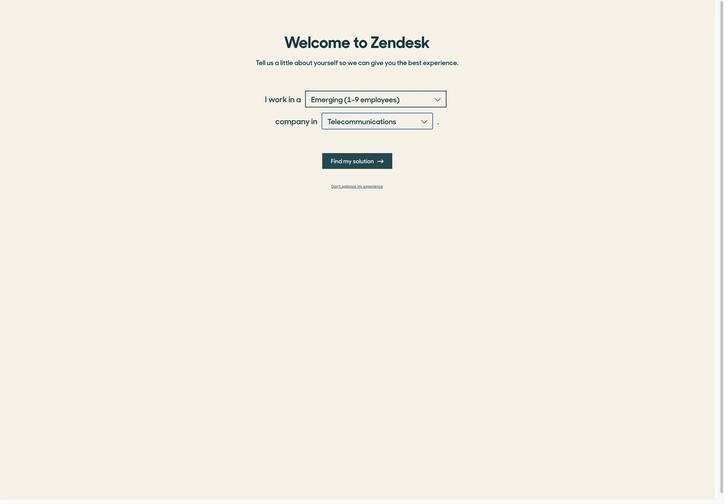 Task type: vqa. For each thing, say whether or not it's contained in the screenshot.
"I"
yes



Task type: locate. For each thing, give the bounding box(es) containing it.
1 horizontal spatial in
[[311, 115, 317, 127]]

a
[[275, 58, 279, 67], [296, 93, 301, 105]]

in right company
[[311, 115, 317, 127]]

find     my solution button
[[322, 153, 392, 169]]

my
[[343, 157, 352, 165], [357, 184, 362, 189]]

welcome
[[284, 29, 350, 52]]

0 vertical spatial a
[[275, 58, 279, 67]]

don't optimize my experience link
[[252, 184, 462, 189]]

so
[[339, 58, 346, 67]]

give
[[371, 58, 384, 67]]

can
[[358, 58, 370, 67]]

in
[[289, 93, 295, 105], [311, 115, 317, 127]]

1 vertical spatial a
[[296, 93, 301, 105]]

company in
[[275, 115, 317, 127]]

.
[[437, 115, 439, 127]]

my right find
[[343, 157, 352, 165]]

a right work
[[296, 93, 301, 105]]

tell us a little about yourself so we can give you the best experience.
[[256, 58, 459, 67]]

we
[[348, 58, 357, 67]]

zendesk
[[371, 29, 430, 52]]

0 vertical spatial my
[[343, 157, 352, 165]]

i work in a
[[265, 93, 301, 105]]

a right us
[[275, 58, 279, 67]]

1 vertical spatial my
[[357, 184, 362, 189]]

my right optimize
[[357, 184, 362, 189]]

0 horizontal spatial in
[[289, 93, 295, 105]]

1 horizontal spatial a
[[296, 93, 301, 105]]

in right work
[[289, 93, 295, 105]]

arrow right image
[[378, 159, 384, 164]]

solution
[[353, 157, 374, 165]]

0 horizontal spatial my
[[343, 157, 352, 165]]

0 vertical spatial in
[[289, 93, 295, 105]]

1 horizontal spatial my
[[357, 184, 362, 189]]

tell
[[256, 58, 266, 67]]



Task type: describe. For each thing, give the bounding box(es) containing it.
us
[[267, 58, 274, 67]]

little
[[280, 58, 293, 67]]

i
[[265, 93, 267, 105]]

about
[[294, 58, 312, 67]]

the
[[397, 58, 407, 67]]

experience.
[[423, 58, 459, 67]]

1 vertical spatial in
[[311, 115, 317, 127]]

don't
[[331, 184, 341, 189]]

find
[[331, 157, 342, 165]]

0 horizontal spatial a
[[275, 58, 279, 67]]

don't optimize my experience
[[331, 184, 383, 189]]

work
[[268, 93, 287, 105]]

best
[[408, 58, 422, 67]]

experience
[[363, 184, 383, 189]]

to
[[353, 29, 368, 52]]

optimize
[[342, 184, 356, 189]]

find     my solution
[[331, 157, 375, 165]]

yourself
[[314, 58, 338, 67]]

my inside button
[[343, 157, 352, 165]]

company
[[275, 115, 310, 127]]

you
[[385, 58, 396, 67]]

welcome to zendesk
[[284, 29, 430, 52]]



